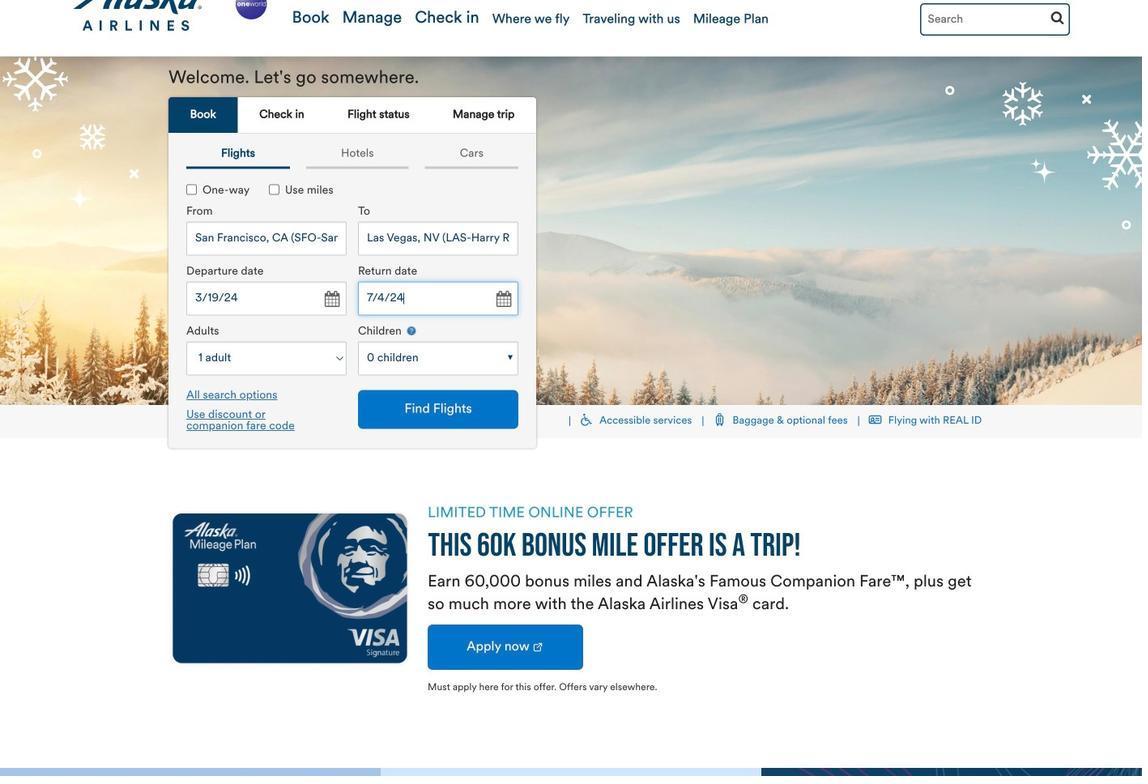 Task type: describe. For each thing, give the bounding box(es) containing it.
search button image
[[1051, 11, 1064, 24]]

alaska airlines logo image
[[72, 0, 204, 32]]

0 vertical spatial tab list
[[168, 97, 536, 134]]

Search text field
[[920, 3, 1070, 36]]

oneworld logo image
[[232, 0, 270, 23]]

open datepicker image
[[320, 288, 343, 311]]

snow covered mountains and evergreen trees at dusk element
[[0, 57, 1142, 405]]

visa card element
[[168, 503, 412, 673]]



Task type: vqa. For each thing, say whether or not it's contained in the screenshot.
the right the 'Open datepicker' ICON
yes



Task type: locate. For each thing, give the bounding box(es) containing it.
1 vertical spatial tab list
[[178, 142, 527, 169]]

None checkbox
[[269, 184, 279, 195]]

open datepicker image
[[492, 288, 514, 311]]

None checkbox
[[186, 184, 197, 195]]

header nav bar navigation
[[0, 0, 1142, 69]]

tab list
[[168, 97, 536, 134], [178, 142, 527, 169]]

None text field
[[186, 221, 347, 255], [358, 221, 518, 255], [186, 281, 347, 315], [358, 281, 518, 315], [186, 221, 347, 255], [358, 221, 518, 255], [186, 281, 347, 315], [358, 281, 518, 315]]

this 60k bonus mile offer is a trip. image
[[428, 532, 800, 565]]

form
[[174, 165, 524, 439]]



